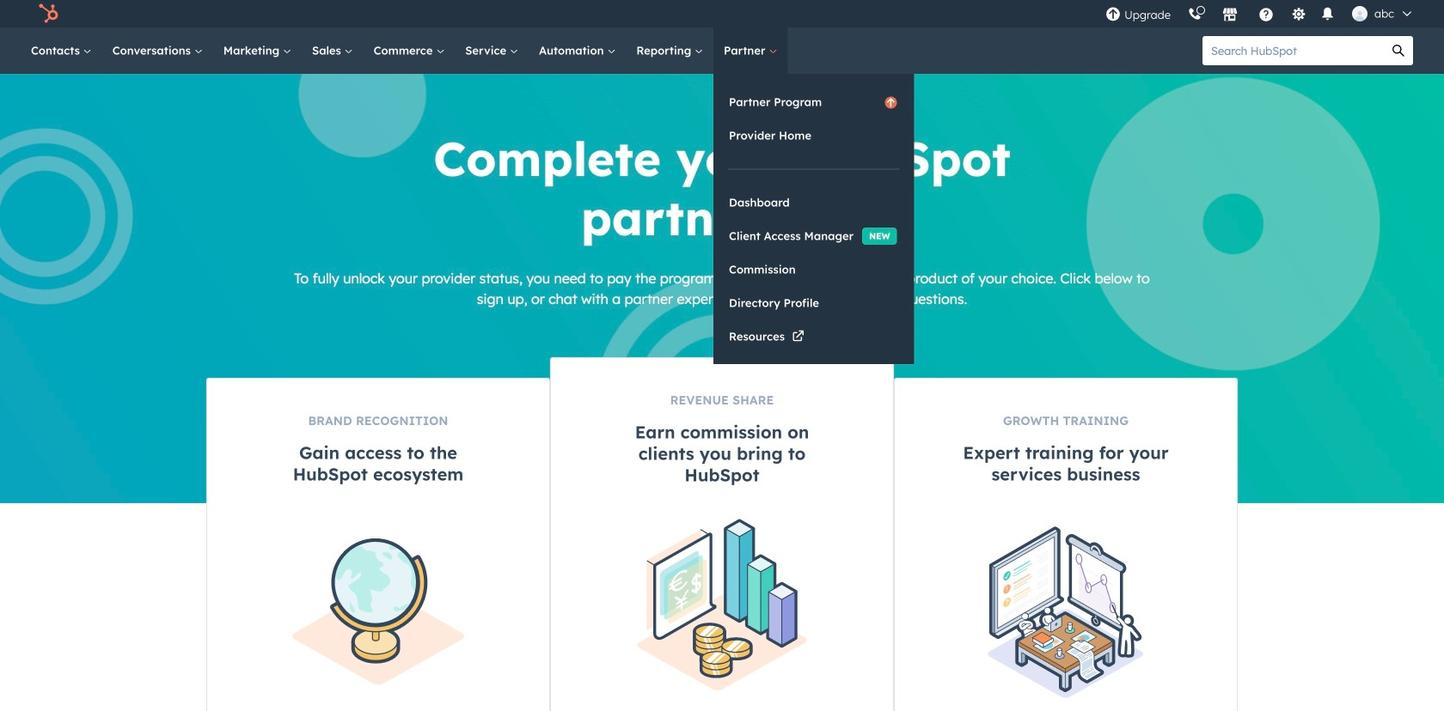 Task type: describe. For each thing, give the bounding box(es) containing it.
garebear orlando image
[[1353, 6, 1368, 21]]



Task type: locate. For each thing, give the bounding box(es) containing it.
marketplaces image
[[1223, 8, 1238, 23]]

partner menu
[[714, 74, 915, 365]]

menu
[[1097, 0, 1424, 28]]

Search HubSpot search field
[[1203, 36, 1384, 65]]



Task type: vqa. For each thing, say whether or not it's contained in the screenshot.
Your Preferences element
no



